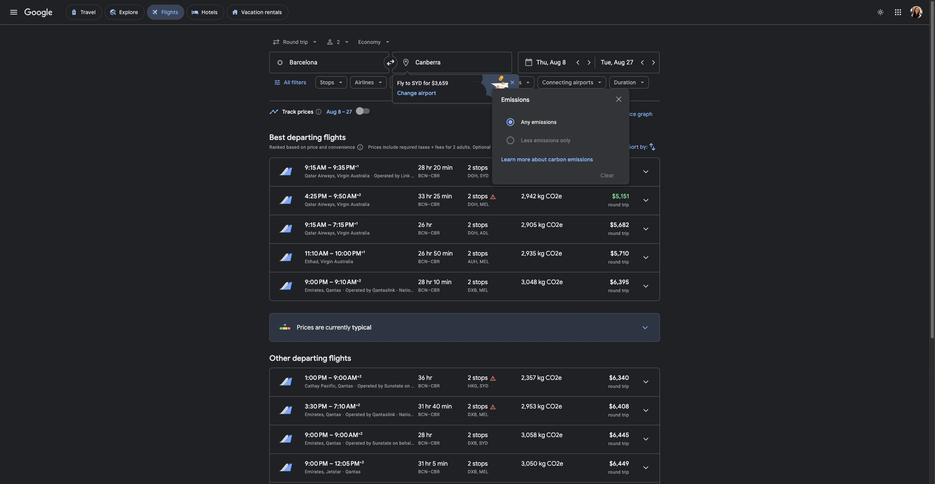 Task type: vqa. For each thing, say whether or not it's contained in the screenshot.
Flight details. Leaves Josep Tarradellas Barcelona-El Prat Airport at 9:15 AM on Thursday, August 8 and arrives at Canberra Airport at 7:15 PM on Friday, August 9. image
yes



Task type: locate. For each thing, give the bounding box(es) containing it.
8 2 stops flight. element from the top
[[468, 432, 488, 440]]

4 2 stops flight. element from the top
[[468, 250, 488, 259]]

Return text field
[[601, 52, 636, 73]]

flight details. leaves josep tarradellas barcelona-el prat airport at 9:00 pm on thursday, august 8 and arrives at canberra airport at 9:00 am on saturday, august 10. image
[[637, 430, 655, 448]]

total duration 31 hr 40 min. element
[[418, 403, 468, 412]]

main menu image
[[9, 8, 18, 17]]

more details image
[[636, 319, 654, 337]]

layover (1 of 2) is a 3 hr 30 min overnight layover at hamad international airport in doha. layover (2 of 2) is a 9 hr 15 min overnight layover at melbourne airport in melbourne. element
[[468, 201, 518, 208]]

main content
[[269, 102, 660, 484]]

total duration 28 hr 20 min. element
[[418, 164, 468, 173]]

2 departure time: 9:00 pm. text field from the top
[[305, 460, 328, 468]]

Arrival time: 9:50 AM on  Saturday, August 10. text field
[[334, 192, 361, 200]]

flight details. leaves josep tarradellas barcelona-el prat airport at 3:30 pm on thursday, august 8 and arrives at canberra airport at 7:10 am on saturday, august 10. image
[[637, 401, 655, 420]]

2 stops flight. element
[[468, 164, 488, 173], [468, 193, 488, 201], [468, 221, 488, 230], [468, 250, 488, 259], [468, 279, 488, 287], [468, 374, 488, 383], [468, 403, 488, 412], [468, 432, 488, 440], [468, 460, 488, 469]]

total duration 26 hr 50 min. element
[[418, 250, 468, 259]]

None search field
[[269, 33, 660, 185]]

layover (1 of 2) is a 4 hr 35 min layover at dubai international airport in dubai. layover (2 of 2) is a 2 hr 35 min layover at melbourne airport in melbourne. element
[[468, 287, 518, 293]]

leaves josep tarradellas barcelona-el prat airport at 4:25 pm on thursday, august 8 and arrives at canberra airport at 9:50 am on saturday, august 10. element
[[305, 192, 361, 200]]

Departure time: 9:00 PM. text field
[[305, 432, 328, 439]]

flight details. leaves josep tarradellas barcelona-el prat airport at 4:25 pm on thursday, august 8 and arrives at canberra airport at 9:50 am on saturday, august 10. image
[[637, 191, 655, 209]]

leaves josep tarradellas barcelona-el prat airport at 9:15 am on thursday, august 8 and arrives at canberra airport at 9:35 pm on friday, august 9. element
[[305, 164, 359, 172]]

departure time: 9:00 pm. text field inside leaves josep tarradellas barcelona-el prat airport at 9:00 pm on thursday, august 8 and arrives at canberra airport at 9:10 am on saturday, august 10. element
[[305, 279, 328, 286]]

1 departure time: 9:00 pm. text field from the top
[[305, 279, 328, 286]]

total duration 28 hr. element
[[418, 432, 468, 440]]

close image
[[509, 79, 516, 85]]

Departure time: 3:30 PM. text field
[[305, 403, 327, 411]]

Departure time: 9:00 PM. text field
[[305, 279, 328, 286], [305, 460, 328, 468]]

3 2 stops flight. element from the top
[[468, 221, 488, 230]]

Where from? text field
[[269, 52, 389, 73]]

2 2 stops flight. element from the top
[[468, 193, 488, 201]]

leaves josep tarradellas barcelona-el prat airport at 9:15 am on thursday, august 8 and arrives at canberra airport at 7:15 pm on friday, august 9. element
[[305, 221, 358, 229]]

leaves josep tarradellas barcelona-el prat airport at 11:10 am on thursday, august 8 and arrives at canberra airport at 10:00 pm on friday, august 9. element
[[305, 250, 365, 258]]

None field
[[269, 33, 322, 51], [355, 33, 395, 51], [269, 33, 322, 51], [355, 33, 395, 51]]

5088 US dollars text field
[[609, 164, 629, 172]]

emissions option group
[[501, 113, 620, 150]]

9 2 stops flight. element from the top
[[468, 460, 488, 469]]

find the best price region
[[269, 102, 660, 127]]

departure time: 9:00 pm. text field inside leaves josep tarradellas barcelona-el prat airport at 9:00 pm on thursday, august 8 and arrives at canberra airport at 12:05 pm on saturday, august 10. element
[[305, 460, 328, 468]]

departure time: 9:00 pm. text field down departure time: 11:10 am. text field
[[305, 279, 328, 286]]

2 stops flight. element for the total duration 28 hr. element
[[468, 432, 488, 440]]

leaves josep tarradellas barcelona-el prat airport at 9:00 pm on thursday, august 8 and arrives at canberra airport at 9:10 am on saturday, august 10. element
[[305, 278, 361, 286]]

Departure text field
[[537, 52, 572, 73]]

0 vertical spatial departure time: 9:00 pm. text field
[[305, 279, 328, 286]]

departure time: 9:00 pm. text field for leaves josep tarradellas barcelona-el prat airport at 9:00 pm on thursday, august 8 and arrives at canberra airport at 9:10 am on saturday, august 10. element
[[305, 279, 328, 286]]

leaves josep tarradellas barcelona-el prat airport at 3:30 pm on thursday, august 8 and arrives at canberra airport at 7:10 am on saturday, august 10. element
[[305, 403, 360, 411]]

Arrival time: 9:10 AM on  Saturday, August 10. text field
[[335, 278, 361, 286]]

flight details. leaves josep tarradellas barcelona-el prat airport at 9:00 pm on thursday, august 8 and arrives at canberra airport at 9:10 am on saturday, august 10. image
[[637, 277, 655, 295]]

Where to? text field
[[392, 52, 512, 73]]

layover (1 of 2) is a 4 hr 35 min layover at dubai international airport in dubai. layover (2 of 2) is a 5 hr 30 min layover at melbourne airport in melbourne. element
[[468, 469, 518, 475]]

Arrival time: 7:10 AM on  Saturday, August 10. text field
[[334, 403, 360, 411]]

layover (1 of 2) is a 3 hr 40 min layover at hamad international airport in doha. layover (2 of 2) is a 3 hr 25 min layover at sydney airport in sydney. element
[[468, 173, 518, 179]]

flight details. leaves josep tarradellas barcelona-el prat airport at 9:15 am on thursday, august 8 and arrives at canberra airport at 9:35 pm on friday, august 9. image
[[637, 163, 655, 181]]

total duration 33 hr 25 min. element
[[418, 193, 468, 201]]

5710 US dollars text field
[[611, 250, 629, 258]]

1 2 stops flight. element from the top
[[468, 164, 488, 173]]

1 vertical spatial departure time: 9:00 pm. text field
[[305, 460, 328, 468]]

5 2 stops flight. element from the top
[[468, 279, 488, 287]]

flight details. leaves josep tarradellas barcelona-el prat airport at 9:00 pm on thursday, august 8 and arrives at canberra airport at 12:05 pm on saturday, august 10. image
[[637, 459, 655, 477]]

Departure time: 9:15 AM. text field
[[305, 164, 326, 172]]

loading results progress bar
[[0, 24, 930, 26]]

5682 US dollars text field
[[610, 221, 629, 229]]

leaves josep tarradellas barcelona-el prat airport at 9:00 pm on thursday, august 8 and arrives at canberra airport at 12:05 pm on saturday, august 10. element
[[305, 460, 364, 468]]

departure time: 9:00 pm. text field down departure time: 9:00 pm. text field
[[305, 460, 328, 468]]

Arrival time: 9:00 AM on  Saturday, August 10. text field
[[334, 374, 362, 382]]

6395 US dollars text field
[[610, 279, 629, 286]]

6 2 stops flight. element from the top
[[468, 374, 488, 383]]



Task type: describe. For each thing, give the bounding box(es) containing it.
close dialog image
[[614, 95, 623, 104]]

2 stops flight. element for total duration 28 hr 10 min. element
[[468, 279, 488, 287]]

total duration 36 hr. element
[[418, 374, 468, 383]]

6449 US dollars text field
[[610, 460, 629, 468]]

layover (1 of 2) is a 3 hr 55 min layover at hamad international airport in doha. layover (2 of 2) is a 1 hr 40 min layover at adelaide airport in adelaide. element
[[468, 230, 518, 236]]

Departure time: 9:15 AM. text field
[[305, 221, 326, 229]]

5151 US dollars text field
[[612, 193, 629, 200]]

flight details. leaves josep tarradellas barcelona-el prat airport at 11:10 am on thursday, august 8 and arrives at canberra airport at 10:00 pm on friday, august 9. image
[[637, 248, 655, 267]]

total duration 31 hr 5 min. element
[[418, 460, 468, 469]]

swap origin and destination. image
[[386, 58, 395, 67]]

layover (1 of 2) is a 2 hr 25 min overnight layover at dubai international airport in dubai. layover (2 of 2) is a 8 hr 15 min overnight layover at melbourne airport in melbourne. element
[[468, 412, 518, 418]]

Departure time: 1:00 PM. text field
[[305, 374, 327, 382]]

2 stops flight. element for total duration 28 hr 20 min. element
[[468, 164, 488, 173]]

Arrival time: 12:05 PM on  Saturday, August 10. text field
[[335, 460, 364, 468]]

departure time: 9:00 pm. text field for leaves josep tarradellas barcelona-el prat airport at 9:00 pm on thursday, august 8 and arrives at canberra airport at 12:05 pm on saturday, august 10. element
[[305, 460, 328, 468]]

Departure time: 11:10 AM. text field
[[305, 250, 328, 258]]

learn more about tracked prices image
[[315, 108, 322, 115]]

Arrival time: 9:35 PM on  Friday, August 9. text field
[[333, 164, 359, 172]]

layover (1 of 2) is a 4 hr 45 min layover at dubai international airport in dubai. layover (2 of 2) is a 2 hr layover at sydney airport in sydney. element
[[468, 440, 518, 446]]

Arrival time: 10:00 PM on  Friday, August 9. text field
[[335, 250, 365, 258]]

Departure time: 4:25 PM. text field
[[305, 193, 327, 200]]

2 stops flight. element for total duration 31 hr 5 min. element
[[468, 460, 488, 469]]

6445 US dollars text field
[[610, 432, 629, 439]]

total duration 28 hr 10 min. element
[[418, 279, 468, 287]]

leaves josep tarradellas barcelona-el prat airport at 9:00 pm on thursday, august 8 and arrives at canberra airport at 9:00 am on saturday, august 10. element
[[305, 431, 363, 439]]

flight details. leaves josep tarradellas barcelona-el prat airport at 9:15 am on thursday, august 8 and arrives at canberra airport at 7:15 pm on friday, august 9. image
[[637, 220, 655, 238]]

flight details. leaves josep tarradellas barcelona-el prat airport at 1:00 pm on thursday, august 8 and arrives at canberra airport at 9:00 am on saturday, august 10. image
[[637, 373, 655, 391]]

Arrival time: 9:00 AM on  Saturday, August 10. text field
[[335, 431, 363, 439]]

2 stops flight. element for total duration 26 hr. element
[[468, 221, 488, 230]]

change appearance image
[[872, 3, 890, 21]]

leaves josep tarradellas barcelona-el prat airport at 1:00 pm on thursday, august 8 and arrives at canberra airport at 9:00 am on saturday, august 10. element
[[305, 374, 362, 382]]

2 stops flight. element for total duration 26 hr 50 min. element
[[468, 250, 488, 259]]

learn more about ranking image
[[357, 144, 364, 151]]

6340 US dollars text field
[[609, 374, 629, 382]]

7 2 stops flight. element from the top
[[468, 403, 488, 412]]

total duration 26 hr. element
[[418, 221, 468, 230]]

layover (1 of 2) is a 2 hr 30 min layover at zayed international airport in abu dhabi. layover (2 of 2) is a 3 hr 35 min layover at melbourne airport in melbourne. element
[[468, 259, 518, 265]]

Arrival time: 7:15 PM on  Friday, August 9. text field
[[333, 221, 358, 229]]

layover (1 of 2) is a 2 hr 5 min layover at hong kong international airport in hong kong. layover (2 of 2) is a 11 hr 55 min overnight layover at sydney airport in sydney. element
[[468, 383, 518, 389]]

6408 US dollars text field
[[609, 403, 629, 411]]



